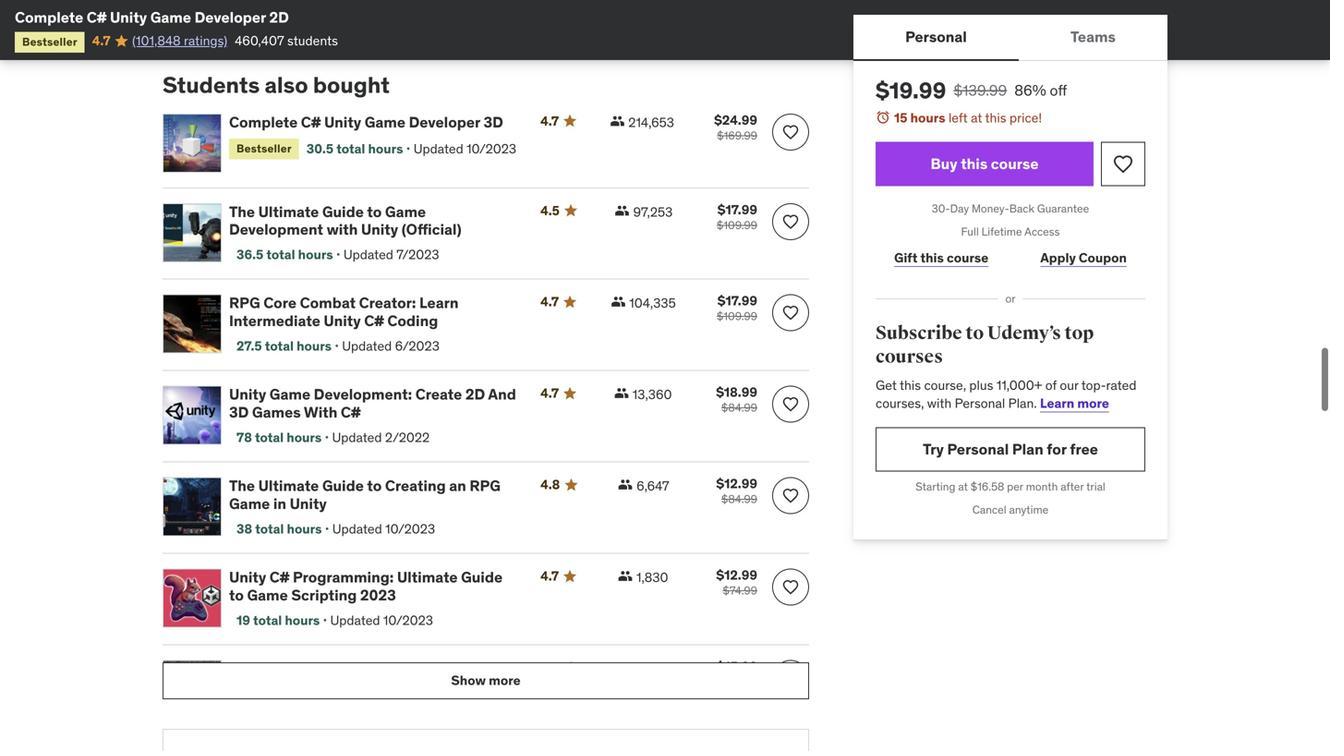Task type: describe. For each thing, give the bounding box(es) containing it.
show
[[451, 672, 486, 689]]

30.5 total hours
[[307, 140, 403, 157]]

month
[[1027, 480, 1059, 494]]

development:
[[314, 385, 412, 404]]

complete c# unity game developer 3d
[[229, 113, 504, 131]]

apply coupon
[[1041, 249, 1128, 266]]

6,647
[[637, 478, 670, 495]]

plan.
[[1009, 395, 1038, 412]]

learn more link
[[1041, 395, 1110, 412]]

total for c#
[[265, 338, 294, 355]]

tab list containing personal
[[854, 15, 1168, 61]]

guarantee
[[1038, 202, 1090, 216]]

guide for game
[[322, 202, 364, 221]]

30.5
[[307, 140, 334, 157]]

day
[[951, 202, 970, 216]]

unity inside rpg core combat creator: learn intermediate unity c# coding
[[324, 311, 361, 330]]

$139.99
[[954, 81, 1008, 100]]

4.7 for complete c# unity game developer 3d
[[541, 113, 559, 129]]

complete c# unity game developer 2d
[[15, 8, 289, 27]]

30-day money-back guarantee full lifetime access
[[932, 202, 1090, 239]]

xsmall image for unity game development: create 2d and 3d games with c#
[[614, 386, 629, 401]]

an
[[449, 477, 467, 496]]

15
[[895, 110, 908, 126]]

(official)
[[402, 220, 462, 239]]

1 vertical spatial wishlist image
[[1113, 153, 1135, 175]]

game inside the ultimate guide to creating an rpg game in unity
[[229, 494, 270, 513]]

left
[[949, 110, 968, 126]]

ultimate inside the unity c# programming: ultimate guide to game scripting 2023
[[397, 568, 458, 587]]

wishlist image for the ultimate guide to game development with unity (official)
[[782, 212, 800, 231]]

game inside 'unity game development: create 2d and 3d games with c#'
[[270, 385, 311, 404]]

36.5
[[237, 246, 264, 263]]

unity c# programming: ultimate guide to game scripting 2023
[[229, 568, 503, 605]]

to inside the ultimate guide to creating an rpg game in unity
[[367, 477, 382, 496]]

teams
[[1071, 27, 1116, 46]]

students also bought
[[163, 71, 390, 99]]

learn more
[[1041, 395, 1110, 412]]

plan
[[1013, 440, 1044, 459]]

games
[[252, 403, 301, 422]]

c# for complete c# unity game developer 3d
[[301, 113, 321, 131]]

c# for complete c# unity game developer 2d
[[87, 8, 107, 27]]

4.7 for unity c# programming: ultimate guide to game scripting 2023
[[541, 568, 559, 585]]

unity 2d dungeon gunner roguelike development course link
[[229, 660, 519, 696]]

price!
[[1010, 110, 1043, 126]]

lifetime
[[982, 224, 1023, 239]]

guide for creating
[[322, 477, 364, 496]]

4.7 for unity game development: create 2d and 3d games with c#
[[541, 385, 559, 402]]

36.5 total hours
[[237, 246, 333, 263]]

1 horizontal spatial 3d
[[484, 113, 504, 131]]

updated for (official)
[[344, 246, 394, 263]]

anytime
[[1010, 503, 1049, 517]]

total for scripting
[[253, 612, 282, 629]]

dungeon
[[293, 660, 357, 679]]

course for buy this course
[[992, 154, 1039, 173]]

updated down 'complete c# unity game developer 3d' 'link'
[[414, 140, 464, 157]]

c# inside rpg core combat creator: learn intermediate unity c# coding
[[364, 311, 384, 330]]

course
[[327, 677, 377, 696]]

xsmall image for the ultimate guide to game development with unity (official)
[[615, 203, 630, 218]]

19 total hours
[[237, 612, 320, 629]]

6/2023
[[395, 338, 440, 355]]

show more
[[451, 672, 521, 689]]

bought
[[313, 71, 390, 99]]

personal inside button
[[906, 27, 968, 46]]

15 hours left at this price!
[[895, 110, 1043, 126]]

get
[[876, 377, 897, 394]]

0 vertical spatial 10/2023
[[467, 140, 517, 157]]

7/2023
[[397, 246, 440, 263]]

$17.99 $109.99 for the ultimate guide to game development with unity (official)
[[717, 201, 758, 232]]

4.7 for rpg core combat creator: learn intermediate unity c# coding
[[541, 294, 559, 310]]

buy
[[931, 154, 958, 173]]

coding
[[388, 311, 438, 330]]

game up the 30.5 total hours
[[365, 113, 406, 131]]

hours for rpg core combat creator: learn intermediate unity c# coding
[[297, 338, 332, 355]]

plus
[[970, 377, 994, 394]]

rated
[[1107, 377, 1137, 394]]

3d inside 'unity game development: create 2d and 3d games with c#'
[[229, 403, 249, 422]]

scripting
[[291, 586, 357, 605]]

development for 2d
[[229, 677, 323, 696]]

38 total hours
[[237, 521, 322, 538]]

of
[[1046, 377, 1057, 394]]

complete for complete c# unity game developer 3d
[[229, 113, 298, 131]]

10/2023 for creating
[[386, 521, 435, 538]]

and
[[488, 385, 517, 404]]

ultimate for unity
[[258, 202, 319, 221]]

also
[[265, 71, 308, 99]]

learn inside rpg core combat creator: learn intermediate unity c# coding
[[420, 294, 459, 313]]

unity inside unity 2d dungeon gunner roguelike development course
[[229, 660, 266, 679]]

wishlist image for unity c# programming: ultimate guide to game scripting 2023
[[782, 578, 800, 597]]

$109.99 for the ultimate guide to game development with unity (official)
[[717, 218, 758, 232]]

this for get this course, plus 11,000+ of our top-rated courses, with personal plan.
[[900, 377, 922, 394]]

$12.99 for the ultimate guide to creating an rpg game in unity
[[717, 476, 758, 492]]

to inside the subscribe to udemy's top courses
[[966, 322, 984, 345]]

13,360
[[633, 387, 672, 403]]

unity up the 30.5 total hours
[[324, 113, 362, 131]]

free
[[1071, 440, 1099, 459]]

xsmall image for complete c# unity game developer 3d
[[610, 113, 625, 128]]

unity c# programming: ultimate guide to game scripting 2023 link
[[229, 568, 519, 605]]

0 vertical spatial 2d
[[269, 8, 289, 27]]

gift this course link
[[876, 240, 1008, 277]]

$15.99
[[717, 659, 758, 675]]

to inside the unity c# programming: ultimate guide to game scripting 2023
[[229, 586, 244, 605]]

the ultimate guide to creating an rpg game in unity
[[229, 477, 501, 513]]

27.5
[[237, 338, 262, 355]]

2/2022
[[385, 429, 430, 446]]

unity inside 'unity game development: create 2d and 3d games with c#'
[[229, 385, 266, 404]]

hours for the ultimate guide to creating an rpg game in unity
[[287, 521, 322, 538]]

11,000+
[[997, 377, 1043, 394]]

$18.99 $84.99
[[716, 384, 758, 415]]

roguelike
[[415, 660, 485, 679]]

or
[[1006, 292, 1016, 306]]

students
[[163, 71, 260, 99]]

104,335
[[630, 295, 676, 312]]

wishlist image for rpg core combat creator: learn intermediate unity c# coding
[[782, 304, 800, 322]]

creating
[[385, 477, 446, 496]]

$17.99 for rpg core combat creator: learn intermediate unity c# coding
[[718, 293, 758, 309]]

top-
[[1082, 377, 1107, 394]]

19
[[237, 612, 250, 629]]

$12.99 $74.99
[[717, 567, 758, 598]]

78 total hours
[[237, 429, 322, 446]]

more for learn more
[[1078, 395, 1110, 412]]

rpg inside the ultimate guide to creating an rpg game in unity
[[470, 477, 501, 496]]

(101,848 ratings)
[[132, 32, 227, 49]]

with inside the get this course, plus 11,000+ of our top-rated courses, with personal plan.
[[928, 395, 952, 412]]

$169.99
[[717, 128, 758, 143]]

$17.99 $109.99 for rpg core combat creator: learn intermediate unity c# coding
[[717, 293, 758, 324]]

development for ultimate
[[229, 220, 323, 239]]

0 vertical spatial bestseller
[[22, 35, 77, 49]]

rpg inside rpg core combat creator: learn intermediate unity c# coding
[[229, 294, 260, 313]]

with
[[304, 403, 338, 422]]

to inside the ultimate guide to game development with unity (official)
[[367, 202, 382, 221]]



Task type: vqa. For each thing, say whether or not it's contained in the screenshot.


Task type: locate. For each thing, give the bounding box(es) containing it.
2 $109.99 from the top
[[717, 309, 758, 324]]

2d left dungeon
[[270, 660, 289, 679]]

hours down combat at the left top of the page
[[297, 338, 332, 355]]

updated down 'unity game development: create 2d and 3d games with c#' at the bottom left of the page
[[332, 429, 382, 446]]

1 vertical spatial guide
[[322, 477, 364, 496]]

0 vertical spatial xsmall image
[[615, 203, 630, 218]]

updated for coding
[[342, 338, 392, 355]]

guide inside the unity c# programming: ultimate guide to game scripting 2023
[[461, 568, 503, 587]]

1 vertical spatial development
[[229, 677, 323, 696]]

0 vertical spatial $17.99 $109.99
[[717, 201, 758, 232]]

0 vertical spatial guide
[[322, 202, 364, 221]]

guide inside the ultimate guide to creating an rpg game in unity
[[322, 477, 364, 496]]

total for unity
[[267, 246, 295, 263]]

developer
[[195, 8, 266, 27], [409, 113, 481, 131]]

this inside the get this course, plus 11,000+ of our top-rated courses, with personal plan.
[[900, 377, 922, 394]]

$24.99 $169.99
[[715, 112, 758, 143]]

total for game
[[255, 521, 284, 538]]

1 vertical spatial 3d
[[229, 403, 249, 422]]

10/2023 for guide
[[383, 612, 433, 629]]

1 horizontal spatial rpg
[[470, 477, 501, 496]]

1 vertical spatial 10/2023
[[386, 521, 435, 538]]

rpg right an
[[470, 477, 501, 496]]

wishlist image for complete c# unity game developer 3d
[[782, 123, 800, 141]]

0 vertical spatial more
[[1078, 395, 1110, 412]]

xsmall image
[[610, 113, 625, 128], [614, 386, 629, 401], [618, 478, 633, 492], [618, 661, 633, 675]]

personal inside the get this course, plus 11,000+ of our top-rated courses, with personal plan.
[[955, 395, 1006, 412]]

c#
[[87, 8, 107, 27], [301, 113, 321, 131], [364, 311, 384, 330], [341, 403, 361, 422], [270, 568, 290, 587]]

updated for in
[[332, 521, 382, 538]]

xsmall image left 214,653
[[610, 113, 625, 128]]

development inside unity 2d dungeon gunner roguelike development course
[[229, 677, 323, 696]]

2d inside 'unity game development: create 2d and 3d games with c#'
[[466, 385, 485, 404]]

updated 10/2023 down the ultimate guide to creating an rpg game in unity 'link'
[[332, 521, 435, 538]]

xsmall image left 1,830
[[618, 569, 633, 584]]

rpg core combat creator: learn intermediate unity c# coding link
[[229, 294, 519, 330]]

4.7 up 4.5
[[541, 113, 559, 129]]

hours for unity game development: create 2d and 3d games with c#
[[287, 429, 322, 446]]

this
[[986, 110, 1007, 126], [961, 154, 988, 173], [921, 249, 944, 266], [900, 377, 922, 394]]

2 $17.99 $109.99 from the top
[[717, 293, 758, 324]]

show more button
[[163, 662, 810, 699]]

this left price!
[[986, 110, 1007, 126]]

xsmall image left "97,253"
[[615, 203, 630, 218]]

udemy's
[[988, 322, 1062, 345]]

1 horizontal spatial course
[[992, 154, 1039, 173]]

9,608
[[636, 661, 671, 678]]

1 horizontal spatial complete
[[229, 113, 298, 131]]

2 $84.99 from the top
[[722, 492, 758, 507]]

1 vertical spatial $12.99
[[717, 567, 758, 584]]

4.7 right and
[[541, 385, 559, 402]]

1 $84.99 from the top
[[722, 401, 758, 415]]

the up 36.5
[[229, 202, 255, 221]]

the inside the ultimate guide to creating an rpg game in unity
[[229, 477, 255, 496]]

$84.99 up $12.99 $84.99
[[722, 401, 758, 415]]

2 vertical spatial guide
[[461, 568, 503, 587]]

$12.99 right 6,647 at the bottom of page
[[717, 476, 758, 492]]

1 horizontal spatial with
[[928, 395, 952, 412]]

0 vertical spatial $109.99
[[717, 218, 758, 232]]

38
[[237, 521, 252, 538]]

1 $17.99 from the top
[[718, 201, 758, 218]]

1 vertical spatial rpg
[[470, 477, 501, 496]]

unity up updated 7/2023
[[361, 220, 399, 239]]

1 vertical spatial $17.99
[[718, 293, 758, 309]]

game up the (101,848 ratings)
[[150, 8, 191, 27]]

0 horizontal spatial rpg
[[229, 294, 260, 313]]

personal button
[[854, 15, 1019, 59]]

game inside the unity c# programming: ultimate guide to game scripting 2023
[[247, 586, 288, 605]]

0 vertical spatial course
[[992, 154, 1039, 173]]

game up the 7/2023
[[385, 202, 426, 221]]

coupon
[[1079, 249, 1128, 266]]

1 the from the top
[[229, 202, 255, 221]]

$17.99 for the ultimate guide to game development with unity (official)
[[718, 201, 758, 218]]

ultimate up 38 total hours
[[258, 477, 319, 496]]

1 development from the top
[[229, 220, 323, 239]]

$84.99 inside $18.99 $84.99
[[722, 401, 758, 415]]

$12.99 for unity c# programming: ultimate guide to game scripting 2023
[[717, 567, 758, 584]]

courses
[[876, 346, 944, 368]]

with inside the ultimate guide to game development with unity (official)
[[327, 220, 358, 239]]

the left in
[[229, 477, 255, 496]]

4.8
[[541, 477, 560, 493]]

97,253
[[634, 204, 673, 220]]

total down complete c# unity game developer 3d on the top left of page
[[337, 140, 365, 157]]

$84.99 inside $12.99 $84.99
[[722, 492, 758, 507]]

personal down plus
[[955, 395, 1006, 412]]

hours for unity c# programming: ultimate guide to game scripting 2023
[[285, 612, 320, 629]]

$109.99 right "97,253"
[[717, 218, 758, 232]]

$109.99
[[717, 218, 758, 232], [717, 309, 758, 324]]

personal up the $16.58
[[948, 440, 1010, 459]]

4.7
[[92, 32, 111, 49], [541, 113, 559, 129], [541, 294, 559, 310], [541, 385, 559, 402], [541, 568, 559, 585]]

3d
[[484, 113, 504, 131], [229, 403, 249, 422]]

course for gift this course
[[947, 249, 989, 266]]

2 wishlist image from the top
[[782, 304, 800, 322]]

hours down "scripting"
[[285, 612, 320, 629]]

updated 6/2023
[[342, 338, 440, 355]]

27.5 total hours
[[237, 338, 332, 355]]

0 vertical spatial at
[[971, 110, 983, 126]]

the
[[229, 202, 255, 221], [229, 477, 255, 496]]

hours
[[911, 110, 946, 126], [368, 140, 403, 157], [298, 246, 333, 263], [297, 338, 332, 355], [287, 429, 322, 446], [287, 521, 322, 538], [285, 612, 320, 629]]

0 horizontal spatial learn
[[420, 294, 459, 313]]

unity right in
[[290, 494, 327, 513]]

1 vertical spatial personal
[[955, 395, 1006, 412]]

course,
[[925, 377, 967, 394]]

0 vertical spatial complete
[[15, 8, 83, 27]]

$17.99 $109.99 up $18.99
[[717, 293, 758, 324]]

hours right 38
[[287, 521, 322, 538]]

c# for unity c# programming: ultimate guide to game scripting 2023
[[270, 568, 290, 587]]

2 vertical spatial ultimate
[[397, 568, 458, 587]]

1 $109.99 from the top
[[717, 218, 758, 232]]

0 vertical spatial personal
[[906, 27, 968, 46]]

1 vertical spatial the
[[229, 477, 255, 496]]

course up back
[[992, 154, 1039, 173]]

developer for 2d
[[195, 8, 266, 27]]

2 vertical spatial xsmall image
[[618, 569, 633, 584]]

3 wishlist image from the top
[[782, 487, 800, 505]]

full
[[962, 224, 979, 239]]

ultimate inside the ultimate guide to creating an rpg game in unity
[[258, 477, 319, 496]]

2d
[[269, 8, 289, 27], [466, 385, 485, 404], [270, 660, 289, 679]]

our
[[1060, 377, 1079, 394]]

30-
[[932, 202, 951, 216]]

wishlist image for unity game development: create 2d and 3d games with c#
[[782, 395, 800, 414]]

1 vertical spatial $84.99
[[722, 492, 758, 507]]

1 vertical spatial complete
[[229, 113, 298, 131]]

wishlist image
[[782, 123, 800, 141], [1113, 153, 1135, 175], [782, 395, 800, 414]]

updated for with
[[332, 429, 382, 446]]

$109.99 for rpg core combat creator: learn intermediate unity c# coding
[[717, 309, 758, 324]]

xsmall image
[[615, 203, 630, 218], [611, 295, 626, 309], [618, 569, 633, 584]]

total right 36.5
[[267, 246, 295, 263]]

$17.99 $109.99
[[717, 201, 758, 232], [717, 293, 758, 324]]

to
[[367, 202, 382, 221], [966, 322, 984, 345], [367, 477, 382, 496], [229, 586, 244, 605]]

the for the ultimate guide to game development with unity (official)
[[229, 202, 255, 221]]

unity up 19 at the bottom of page
[[229, 568, 266, 587]]

ultimate for game
[[258, 477, 319, 496]]

ultimate inside the ultimate guide to game development with unity (official)
[[258, 202, 319, 221]]

0 horizontal spatial bestseller
[[22, 35, 77, 49]]

4 wishlist image from the top
[[782, 578, 800, 597]]

1 horizontal spatial developer
[[409, 113, 481, 131]]

developer for 3d
[[409, 113, 481, 131]]

updated down the ultimate guide to creating an rpg game in unity
[[332, 521, 382, 538]]

gift
[[895, 249, 918, 266]]

xsmall image left 6,647 at the bottom of page
[[618, 478, 633, 492]]

updated 10/2023 for creating
[[332, 521, 435, 538]]

money-
[[972, 202, 1010, 216]]

the ultimate guide to game development with unity (official) link
[[229, 202, 519, 239]]

1 vertical spatial developer
[[409, 113, 481, 131]]

create
[[416, 385, 462, 404]]

get this course, plus 11,000+ of our top-rated courses, with personal plan.
[[876, 377, 1137, 412]]

0 vertical spatial with
[[327, 220, 358, 239]]

2d left and
[[466, 385, 485, 404]]

1 vertical spatial ultimate
[[258, 477, 319, 496]]

1 vertical spatial 2d
[[466, 385, 485, 404]]

learn down of
[[1041, 395, 1075, 412]]

1 vertical spatial course
[[947, 249, 989, 266]]

more for show more
[[489, 672, 521, 689]]

$84.99 for unity game development: create 2d and 3d games with c#
[[722, 401, 758, 415]]

0 horizontal spatial course
[[947, 249, 989, 266]]

updated for 2023
[[330, 612, 380, 629]]

to left creating
[[367, 477, 382, 496]]

more down top-
[[1078, 395, 1110, 412]]

2 the from the top
[[229, 477, 255, 496]]

2 vertical spatial updated 10/2023
[[330, 612, 433, 629]]

development up 36.5 total hours
[[229, 220, 323, 239]]

updated
[[414, 140, 464, 157], [344, 246, 394, 263], [342, 338, 392, 355], [332, 429, 382, 446], [332, 521, 382, 538], [330, 612, 380, 629]]

0 vertical spatial ultimate
[[258, 202, 319, 221]]

personal up $19.99
[[906, 27, 968, 46]]

subscribe
[[876, 322, 963, 345]]

c# inside 'unity game development: create 2d and 3d games with c#'
[[341, 403, 361, 422]]

more right show
[[489, 672, 521, 689]]

unity inside the ultimate guide to game development with unity (official)
[[361, 220, 399, 239]]

hours down 'complete c# unity game developer 3d' 'link'
[[368, 140, 403, 157]]

tab list
[[854, 15, 1168, 61]]

$84.99
[[722, 401, 758, 415], [722, 492, 758, 507]]

xsmall image left 9,608
[[618, 661, 633, 675]]

(101,848
[[132, 32, 181, 49]]

complete for complete c# unity game developer 2d
[[15, 8, 83, 27]]

1 vertical spatial learn
[[1041, 395, 1075, 412]]

this for gift this course
[[921, 249, 944, 266]]

development
[[229, 220, 323, 239], [229, 677, 323, 696]]

0 vertical spatial 3d
[[484, 113, 504, 131]]

updated down 2023
[[330, 612, 380, 629]]

rpg left core
[[229, 294, 260, 313]]

4.6
[[541, 660, 560, 676]]

courses,
[[876, 395, 925, 412]]

wishlist image
[[782, 212, 800, 231], [782, 304, 800, 322], [782, 487, 800, 505], [782, 578, 800, 597]]

0 vertical spatial updated 10/2023
[[414, 140, 517, 157]]

$18.99
[[716, 384, 758, 401]]

total right 19 at the bottom of page
[[253, 612, 282, 629]]

at right left at right top
[[971, 110, 983, 126]]

hours down with
[[287, 429, 322, 446]]

0 vertical spatial learn
[[420, 294, 459, 313]]

c# inside the unity c# programming: ultimate guide to game scripting 2023
[[270, 568, 290, 587]]

creator:
[[359, 294, 416, 313]]

updated 10/2023 down 2023
[[330, 612, 433, 629]]

4.7 up 4.6
[[541, 568, 559, 585]]

hours down the ultimate guide to game development with unity (official)
[[298, 246, 333, 263]]

xsmall image left the 13,360
[[614, 386, 629, 401]]

1 vertical spatial bestseller
[[237, 141, 292, 156]]

this for buy this course
[[961, 154, 988, 173]]

$19.99
[[876, 77, 947, 104]]

to left the udemy's
[[966, 322, 984, 345]]

wishlist image for the ultimate guide to creating an rpg game in unity
[[782, 487, 800, 505]]

0 vertical spatial $17.99
[[718, 201, 758, 218]]

this up courses,
[[900, 377, 922, 394]]

game up 78 total hours
[[270, 385, 311, 404]]

unity up (101,848 on the top left of page
[[110, 8, 147, 27]]

programming:
[[293, 568, 394, 587]]

course inside button
[[992, 154, 1039, 173]]

game inside the ultimate guide to game development with unity (official)
[[385, 202, 426, 221]]

0 vertical spatial developer
[[195, 8, 266, 27]]

personal
[[906, 27, 968, 46], [955, 395, 1006, 412], [948, 440, 1010, 459]]

updated down rpg core combat creator: learn intermediate unity c# coding link
[[342, 338, 392, 355]]

xsmall image for the ultimate guide to creating an rpg game in unity
[[618, 478, 633, 492]]

this right gift
[[921, 249, 944, 266]]

$84.99 for the ultimate guide to creating an rpg game in unity
[[722, 492, 758, 507]]

xsmall image left the 104,335
[[611, 295, 626, 309]]

4.7 left (101,848 on the top left of page
[[92, 32, 111, 49]]

guide inside the ultimate guide to game development with unity (official)
[[322, 202, 364, 221]]

ultimate right 2023
[[397, 568, 458, 587]]

0 vertical spatial the
[[229, 202, 255, 221]]

unity up updated 6/2023
[[324, 311, 361, 330]]

course down full
[[947, 249, 989, 266]]

hours for the ultimate guide to game development with unity (official)
[[298, 246, 333, 263]]

at left the $16.58
[[959, 480, 969, 494]]

updated 10/2023 for guide
[[330, 612, 433, 629]]

this right buy
[[961, 154, 988, 173]]

2 development from the top
[[229, 677, 323, 696]]

$84.99 up $12.99 $74.99
[[722, 492, 758, 507]]

hours right the 15
[[911, 110, 946, 126]]

xsmall image for rpg core combat creator: learn intermediate unity c# coding
[[611, 295, 626, 309]]

2 vertical spatial wishlist image
[[782, 395, 800, 414]]

in
[[273, 494, 287, 513]]

the inside the ultimate guide to game development with unity (official)
[[229, 202, 255, 221]]

unity inside the ultimate guide to creating an rpg game in unity
[[290, 494, 327, 513]]

0 horizontal spatial developer
[[195, 8, 266, 27]]

0 horizontal spatial more
[[489, 672, 521, 689]]

learn
[[420, 294, 459, 313], [1041, 395, 1075, 412]]

0 horizontal spatial complete
[[15, 8, 83, 27]]

with down course,
[[928, 395, 952, 412]]

0 vertical spatial wishlist image
[[782, 123, 800, 141]]

starting
[[916, 480, 956, 494]]

$12.99 $84.99
[[717, 476, 758, 507]]

1 $17.99 $109.99 from the top
[[717, 201, 758, 232]]

with up updated 7/2023
[[327, 220, 358, 239]]

total right 38
[[255, 521, 284, 538]]

0 vertical spatial $12.99
[[717, 476, 758, 492]]

1 vertical spatial with
[[928, 395, 952, 412]]

2 $17.99 from the top
[[718, 293, 758, 309]]

1 vertical spatial xsmall image
[[611, 295, 626, 309]]

0 vertical spatial rpg
[[229, 294, 260, 313]]

$17.99 right the 104,335
[[718, 293, 758, 309]]

1 wishlist image from the top
[[782, 212, 800, 231]]

unity down 19 at the bottom of page
[[229, 660, 266, 679]]

1 vertical spatial $17.99 $109.99
[[717, 293, 758, 324]]

to up updated 7/2023
[[367, 202, 382, 221]]

the for the ultimate guide to creating an rpg game in unity
[[229, 477, 255, 496]]

1 vertical spatial $109.99
[[717, 309, 758, 324]]

bestseller
[[22, 35, 77, 49], [237, 141, 292, 156]]

2 vertical spatial 2d
[[270, 660, 289, 679]]

game up 19 total hours
[[247, 586, 288, 605]]

unity inside the unity c# programming: ultimate guide to game scripting 2023
[[229, 568, 266, 587]]

1 vertical spatial at
[[959, 480, 969, 494]]

development inside the ultimate guide to game development with unity (official)
[[229, 220, 323, 239]]

1 horizontal spatial bestseller
[[237, 141, 292, 156]]

$17.99 down $169.99
[[718, 201, 758, 218]]

back
[[1010, 202, 1035, 216]]

more
[[1078, 395, 1110, 412], [489, 672, 521, 689]]

1 vertical spatial updated 10/2023
[[332, 521, 435, 538]]

1 horizontal spatial at
[[971, 110, 983, 126]]

0 vertical spatial development
[[229, 220, 323, 239]]

development down 19 total hours
[[229, 677, 323, 696]]

to up 19 at the bottom of page
[[229, 586, 244, 605]]

2 vertical spatial 10/2023
[[383, 612, 433, 629]]

buy this course
[[931, 154, 1039, 173]]

xsmall image for unity c# programming: ultimate guide to game scripting 2023
[[618, 569, 633, 584]]

after
[[1061, 480, 1085, 494]]

$12.99 down $12.99 $84.99
[[717, 567, 758, 584]]

0 vertical spatial $84.99
[[722, 401, 758, 415]]

course
[[992, 154, 1039, 173], [947, 249, 989, 266]]

total down intermediate
[[265, 338, 294, 355]]

$17.99 $109.99 down $169.99
[[717, 201, 758, 232]]

2d inside unity 2d dungeon gunner roguelike development course
[[270, 660, 289, 679]]

at
[[971, 110, 983, 126], [959, 480, 969, 494]]

updated 10/2023 up (official)
[[414, 140, 517, 157]]

2 vertical spatial personal
[[948, 440, 1010, 459]]

4.7 down 4.5
[[541, 294, 559, 310]]

2 $12.99 from the top
[[717, 567, 758, 584]]

updated down the ultimate guide to game development with unity (official) link
[[344, 246, 394, 263]]

2d up 460,407 students
[[269, 8, 289, 27]]

unity up 78
[[229, 385, 266, 404]]

per
[[1008, 480, 1024, 494]]

try personal plan for free link
[[876, 427, 1146, 472]]

total for games
[[255, 429, 284, 446]]

game up 38
[[229, 494, 270, 513]]

1 horizontal spatial more
[[1078, 395, 1110, 412]]

$24.99
[[715, 112, 758, 128]]

subscribe to udemy's top courses
[[876, 322, 1095, 368]]

ultimate up 36.5 total hours
[[258, 202, 319, 221]]

gunner
[[360, 660, 411, 679]]

learn up 6/2023
[[420, 294, 459, 313]]

0 horizontal spatial with
[[327, 220, 358, 239]]

more inside button
[[489, 672, 521, 689]]

ultimate
[[258, 202, 319, 221], [258, 477, 319, 496], [397, 568, 458, 587]]

460,407
[[235, 32, 284, 49]]

access
[[1025, 224, 1061, 239]]

alarm image
[[876, 110, 891, 125]]

ratings)
[[184, 32, 227, 49]]

teams button
[[1019, 15, 1168, 59]]

1 vertical spatial more
[[489, 672, 521, 689]]

guide
[[322, 202, 364, 221], [322, 477, 364, 496], [461, 568, 503, 587]]

combat
[[300, 294, 356, 313]]

this inside button
[[961, 154, 988, 173]]

trial
[[1087, 480, 1106, 494]]

0 horizontal spatial at
[[959, 480, 969, 494]]

intermediate
[[229, 311, 321, 330]]

1 $12.99 from the top
[[717, 476, 758, 492]]

complete c# unity game developer 3d link
[[229, 113, 519, 131]]

1 horizontal spatial learn
[[1041, 395, 1075, 412]]

starting at $16.58 per month after trial cancel anytime
[[916, 480, 1106, 517]]

total right 78
[[255, 429, 284, 446]]

10/2023
[[467, 140, 517, 157], [386, 521, 435, 538], [383, 612, 433, 629]]

0 horizontal spatial 3d
[[229, 403, 249, 422]]

at inside starting at $16.58 per month after trial cancel anytime
[[959, 480, 969, 494]]

$109.99 up $18.99
[[717, 309, 758, 324]]



